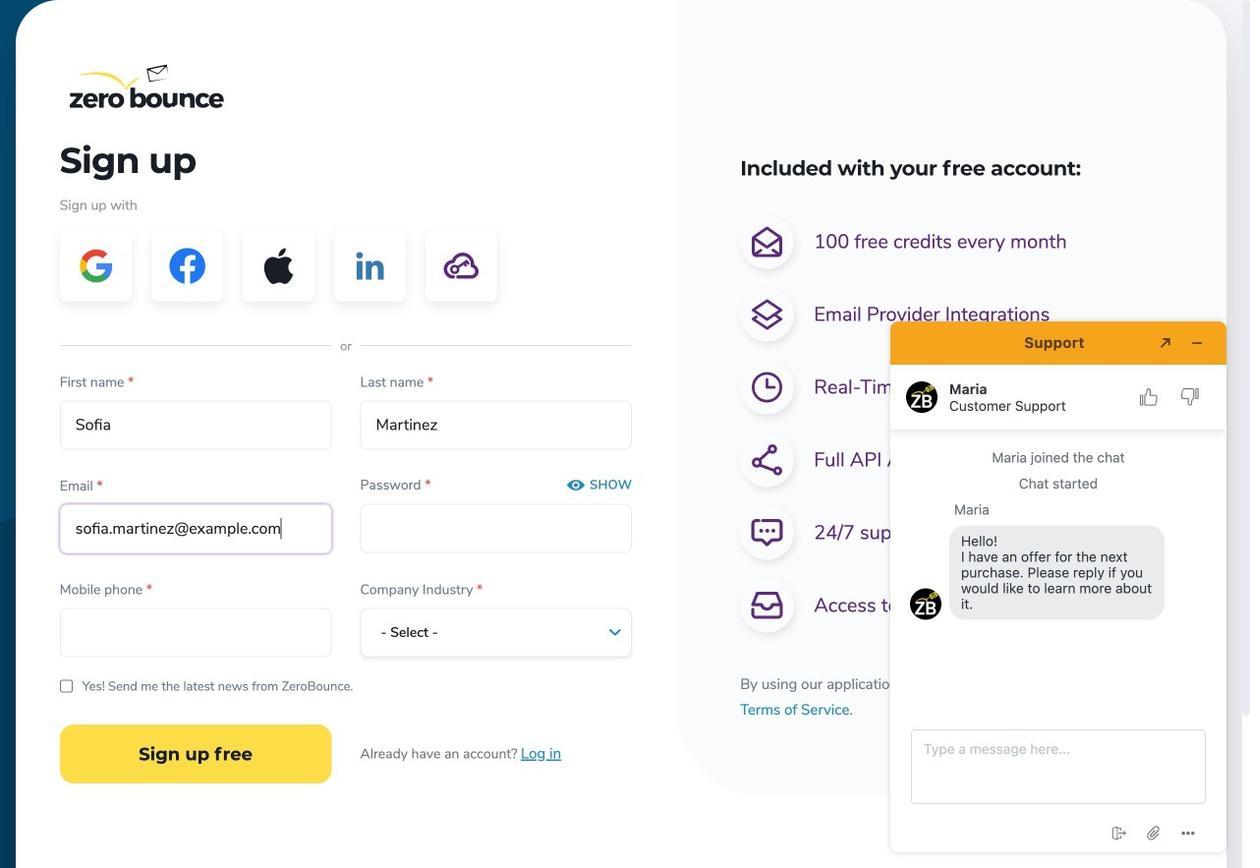 Task type: locate. For each thing, give the bounding box(es) containing it.
None password field
[[360, 504, 632, 553]]

None checkbox
[[60, 680, 73, 692]]

None text field
[[360, 400, 632, 450], [60, 504, 332, 553], [360, 400, 632, 450], [60, 504, 332, 553]]

None text field
[[60, 400, 332, 450], [60, 608, 332, 657], [60, 400, 332, 450], [60, 608, 332, 657]]

sign in or register with google image
[[79, 249, 112, 283]]

sign in or register with linkedin image
[[356, 252, 384, 280]]

sign in or register with another sso image
[[444, 253, 479, 279]]



Task type: describe. For each thing, give the bounding box(es) containing it.
sign in or register with facebook image
[[168, 248, 206, 284]]

sign in or register with apple image
[[263, 247, 294, 284]]

logo image
[[70, 64, 224, 108]]

show or hide password image
[[567, 476, 585, 494]]



